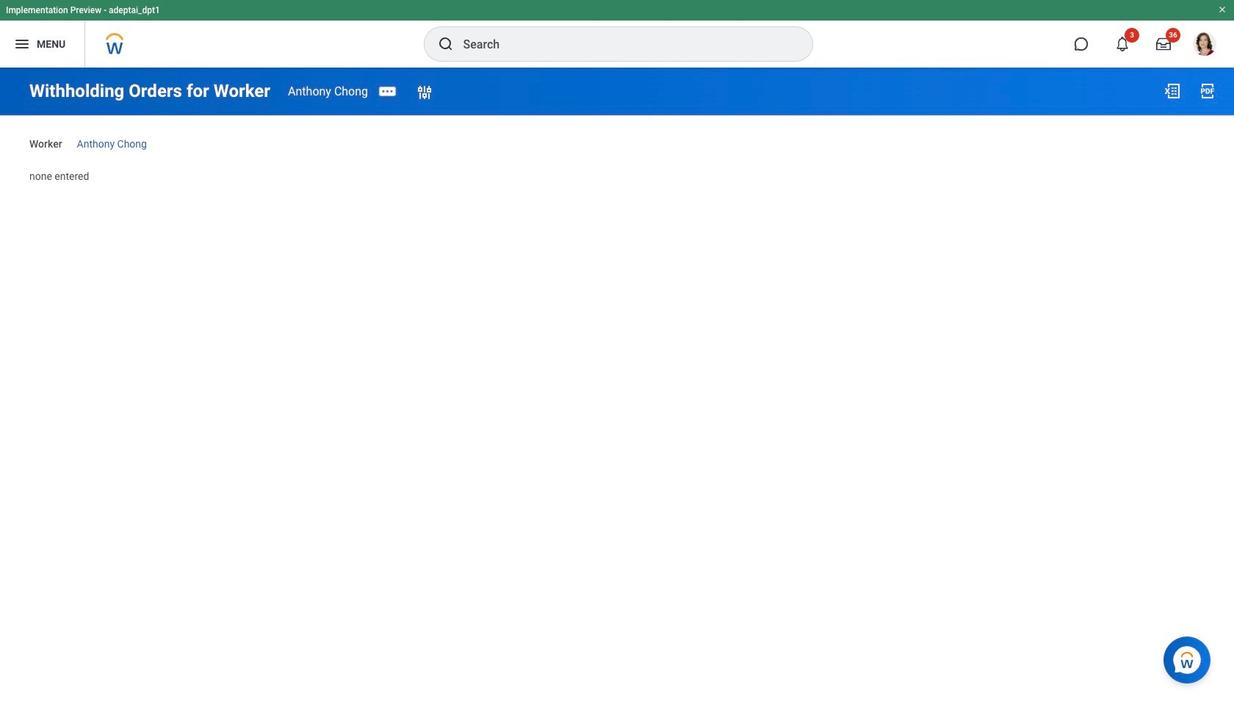 Task type: vqa. For each thing, say whether or not it's contained in the screenshot.
(6)
no



Task type: describe. For each thing, give the bounding box(es) containing it.
justify image
[[13, 35, 31, 53]]

export to excel image
[[1164, 82, 1181, 100]]

view printable version (pdf) image
[[1199, 82, 1217, 100]]

Search Workday  search field
[[463, 28, 782, 60]]

close environment banner image
[[1218, 5, 1227, 14]]



Task type: locate. For each thing, give the bounding box(es) containing it.
profile logan mcneil image
[[1193, 32, 1217, 59]]

banner
[[0, 0, 1234, 68]]

notifications large image
[[1115, 37, 1130, 51]]

search image
[[437, 35, 454, 53]]

change selection image
[[416, 84, 434, 102]]

inbox large image
[[1156, 37, 1171, 51]]

main content
[[0, 68, 1234, 197]]



